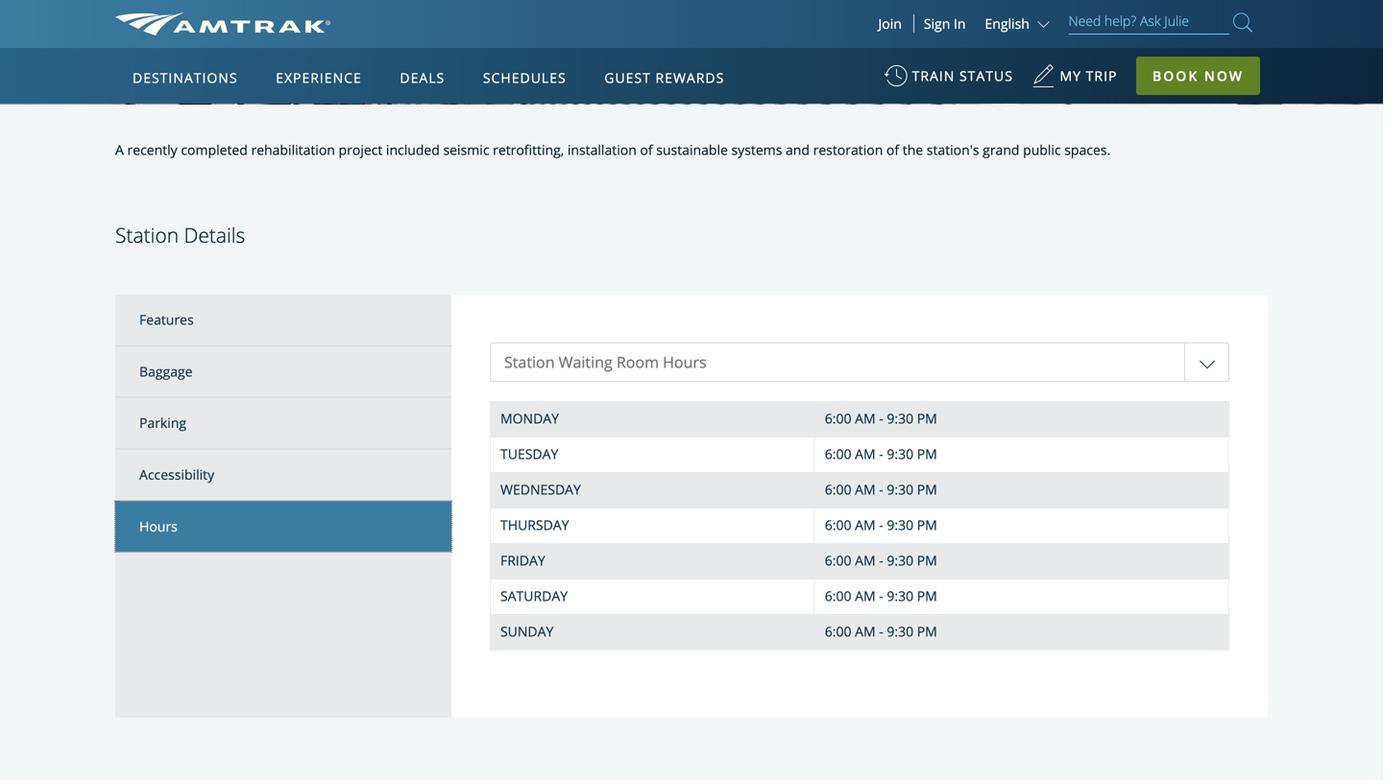 Task type: vqa. For each thing, say whether or not it's contained in the screenshot.
the right 'New'
no



Task type: describe. For each thing, give the bounding box(es) containing it.
and
[[786, 141, 810, 159]]

6:00 for sunday
[[825, 623, 851, 641]]

9:30 for saturday
[[887, 588, 914, 606]]

destinations
[[133, 69, 238, 87]]

regions map image
[[187, 160, 648, 429]]

2 of from the left
[[887, 141, 899, 159]]

9:30 for tuesday
[[887, 445, 914, 464]]

deals
[[400, 69, 445, 87]]

list containing features
[[115, 295, 451, 719]]

seismic
[[443, 141, 489, 159]]

baggage button
[[115, 347, 451, 398]]

experience
[[276, 69, 362, 87]]

6:00 am - 9:30 pm for sunday
[[825, 623, 937, 641]]

6:00 am - 9:30 pm for thursday
[[825, 516, 937, 535]]

project
[[339, 141, 383, 159]]

sunday
[[500, 623, 554, 641]]

hours
[[139, 518, 177, 536]]

6:00 for thursday
[[825, 516, 851, 535]]

my
[[1060, 67, 1082, 85]]

9:30 for friday
[[887, 552, 914, 570]]

public
[[1023, 141, 1061, 159]]

train
[[912, 67, 955, 85]]

book now
[[1153, 67, 1244, 85]]

station's
[[927, 141, 979, 159]]

spaces.
[[1065, 141, 1111, 159]]

book
[[1153, 67, 1199, 85]]

hours element
[[139, 518, 177, 536]]

- for wednesday
[[879, 481, 883, 499]]

my trip
[[1060, 67, 1118, 85]]

9:30 for sunday
[[887, 623, 914, 641]]

join button
[[867, 14, 914, 33]]

installation
[[568, 141, 637, 159]]

pm for sunday
[[917, 623, 937, 641]]

parking element
[[139, 414, 186, 432]]

guest rewards
[[604, 69, 725, 87]]

wednesday
[[500, 481, 581, 499]]

station
[[115, 221, 179, 249]]

station details
[[115, 221, 245, 249]]

sustainable
[[656, 141, 728, 159]]

am for tuesday
[[855, 445, 876, 464]]

deals button
[[392, 51, 453, 105]]

6:00 for friday
[[825, 552, 851, 570]]

accessibility
[[139, 466, 214, 484]]

saturday
[[500, 588, 568, 606]]

a recently completed rehabilitation project included seismic retrofitting, installation of sustainable systems and restoration of the station's grand public spaces.
[[115, 141, 1111, 159]]

- for saturday
[[879, 588, 883, 606]]

application inside banner
[[187, 160, 648, 429]]

thursday
[[500, 516, 569, 535]]

am for monday
[[855, 410, 876, 428]]

- for friday
[[879, 552, 883, 570]]

guest
[[604, 69, 651, 87]]

included
[[386, 141, 440, 159]]

guest rewards button
[[597, 51, 732, 105]]

parking
[[139, 414, 186, 432]]

features
[[139, 311, 194, 329]]

my trip button
[[1032, 58, 1118, 105]]

baggage element
[[139, 363, 193, 381]]

join
[[878, 14, 902, 33]]

pm for tuesday
[[917, 445, 937, 464]]

rehabilitation
[[251, 141, 335, 159]]

- for sunday
[[879, 623, 883, 641]]

systems
[[731, 141, 782, 159]]

now
[[1204, 67, 1244, 85]]

the
[[903, 141, 923, 159]]

restoration
[[813, 141, 883, 159]]

retrofitting,
[[493, 141, 564, 159]]

details
[[184, 221, 245, 249]]

pm for monday
[[917, 410, 937, 428]]

destinations button
[[125, 51, 245, 105]]

9:30 for monday
[[887, 410, 914, 428]]



Task type: locate. For each thing, give the bounding box(es) containing it.
6:00 for monday
[[825, 410, 851, 428]]

book now button
[[1136, 57, 1260, 95]]

3 6:00 from the top
[[825, 481, 851, 499]]

0 horizontal spatial of
[[640, 141, 653, 159]]

recently
[[127, 141, 177, 159]]

5 pm from the top
[[917, 552, 937, 570]]

5 6:00 from the top
[[825, 552, 851, 570]]

1 horizontal spatial of
[[887, 141, 899, 159]]

6 6:00 am - 9:30 pm from the top
[[825, 588, 937, 606]]

6 pm from the top
[[917, 588, 937, 606]]

accessibility button
[[115, 450, 451, 502]]

7 6:00 am - 9:30 pm from the top
[[825, 623, 937, 641]]

am for wednesday
[[855, 481, 876, 499]]

sign in button
[[924, 14, 966, 33]]

2 pm from the top
[[917, 445, 937, 464]]

6:00 am - 9:30 pm for wednesday
[[825, 481, 937, 499]]

3 9:30 from the top
[[887, 481, 914, 499]]

6 6:00 from the top
[[825, 588, 851, 606]]

1 pm from the top
[[917, 410, 937, 428]]

4 6:00 from the top
[[825, 516, 851, 535]]

4 9:30 from the top
[[887, 516, 914, 535]]

train status
[[912, 67, 1013, 85]]

1 6:00 am - 9:30 pm from the top
[[825, 410, 937, 428]]

1 6:00 from the top
[[825, 410, 851, 428]]

english
[[985, 14, 1030, 33]]

4 6:00 am - 9:30 pm from the top
[[825, 516, 937, 535]]

rewards
[[656, 69, 725, 87]]

am for sunday
[[855, 623, 876, 641]]

5 9:30 from the top
[[887, 552, 914, 570]]

6:00 am - 9:30 pm for saturday
[[825, 588, 937, 606]]

pm
[[917, 410, 937, 428], [917, 445, 937, 464], [917, 481, 937, 499], [917, 516, 937, 535], [917, 552, 937, 570], [917, 588, 937, 606], [917, 623, 937, 641]]

list
[[115, 295, 451, 719]]

5 am from the top
[[855, 552, 876, 570]]

banner containing join
[[0, 0, 1383, 444]]

- for tuesday
[[879, 445, 883, 464]]

-
[[879, 410, 883, 428], [879, 445, 883, 464], [879, 481, 883, 499], [879, 516, 883, 535], [879, 552, 883, 570], [879, 588, 883, 606], [879, 623, 883, 641]]

- for thursday
[[879, 516, 883, 535]]

pm for thursday
[[917, 516, 937, 535]]

3 pm from the top
[[917, 481, 937, 499]]

9:30 for thursday
[[887, 516, 914, 535]]

5 - from the top
[[879, 552, 883, 570]]

9:30
[[887, 410, 914, 428], [887, 445, 914, 464], [887, 481, 914, 499], [887, 516, 914, 535], [887, 552, 914, 570], [887, 588, 914, 606], [887, 623, 914, 641]]

4 pm from the top
[[917, 516, 937, 535]]

6 9:30 from the top
[[887, 588, 914, 606]]

baggage
[[139, 363, 193, 381]]

6:00 for wednesday
[[825, 481, 851, 499]]

1 9:30 from the top
[[887, 410, 914, 428]]

6:00 am - 9:30 pm for friday
[[825, 552, 937, 570]]

features element
[[139, 311, 194, 329]]

trip
[[1086, 67, 1118, 85]]

pm for wednesday
[[917, 481, 937, 499]]

hours list item
[[115, 502, 451, 552]]

schedules link
[[475, 48, 574, 104]]

2 6:00 from the top
[[825, 445, 851, 464]]

2 am from the top
[[855, 445, 876, 464]]

tuesday
[[500, 445, 558, 464]]

2 6:00 am - 9:30 pm from the top
[[825, 445, 937, 464]]

4 am from the top
[[855, 516, 876, 535]]

schedules
[[483, 69, 566, 87]]

7 am from the top
[[855, 623, 876, 641]]

of
[[640, 141, 653, 159], [887, 141, 899, 159]]

6 am from the top
[[855, 588, 876, 606]]

a
[[115, 141, 124, 159]]

- for monday
[[879, 410, 883, 428]]

3 am from the top
[[855, 481, 876, 499]]

accessibility element
[[139, 466, 214, 484]]

in
[[954, 14, 966, 33]]

6:00 am - 9:30 pm for monday
[[825, 410, 937, 428]]

english button
[[985, 14, 1054, 33]]

friday
[[500, 552, 545, 570]]

monday
[[500, 410, 559, 428]]

7 pm from the top
[[917, 623, 937, 641]]

6:00
[[825, 410, 851, 428], [825, 445, 851, 464], [825, 481, 851, 499], [825, 516, 851, 535], [825, 552, 851, 570], [825, 588, 851, 606], [825, 623, 851, 641]]

am for saturday
[[855, 588, 876, 606]]

7 6:00 from the top
[[825, 623, 851, 641]]

sign
[[924, 14, 950, 33]]

am for thursday
[[855, 516, 876, 535]]

1 am from the top
[[855, 410, 876, 428]]

3 - from the top
[[879, 481, 883, 499]]

Please enter your search item search field
[[1069, 10, 1230, 35]]

2 9:30 from the top
[[887, 445, 914, 464]]

7 9:30 from the top
[[887, 623, 914, 641]]

7 - from the top
[[879, 623, 883, 641]]

3 6:00 am - 9:30 pm from the top
[[825, 481, 937, 499]]

train status link
[[884, 58, 1013, 105]]

9:30 for wednesday
[[887, 481, 914, 499]]

grand
[[983, 141, 1020, 159]]

1 - from the top
[[879, 410, 883, 428]]

am
[[855, 410, 876, 428], [855, 445, 876, 464], [855, 481, 876, 499], [855, 516, 876, 535], [855, 552, 876, 570], [855, 588, 876, 606], [855, 623, 876, 641]]

6:00 for tuesday
[[825, 445, 851, 464]]

hours button
[[115, 502, 451, 552]]

pm for friday
[[917, 552, 937, 570]]

4 - from the top
[[879, 516, 883, 535]]

sign in
[[924, 14, 966, 33]]

banner
[[0, 0, 1383, 444]]

of left the in the top right of the page
[[887, 141, 899, 159]]

amtrak image
[[115, 12, 331, 36]]

6:00 am - 9:30 pm
[[825, 410, 937, 428], [825, 445, 937, 464], [825, 481, 937, 499], [825, 516, 937, 535], [825, 552, 937, 570], [825, 588, 937, 606], [825, 623, 937, 641]]

am for friday
[[855, 552, 876, 570]]

status
[[960, 67, 1013, 85]]

experience button
[[268, 51, 370, 105]]

of right installation
[[640, 141, 653, 159]]

1 of from the left
[[640, 141, 653, 159]]

2 - from the top
[[879, 445, 883, 464]]

6:00 am - 9:30 pm for tuesday
[[825, 445, 937, 464]]

features button
[[115, 295, 451, 347]]

5 6:00 am - 9:30 pm from the top
[[825, 552, 937, 570]]

pm for saturday
[[917, 588, 937, 606]]

parking button
[[115, 398, 451, 450]]

search icon image
[[1233, 9, 1253, 36]]

6 - from the top
[[879, 588, 883, 606]]

completed
[[181, 141, 248, 159]]

6:00 for saturday
[[825, 588, 851, 606]]

application
[[187, 160, 648, 429]]



